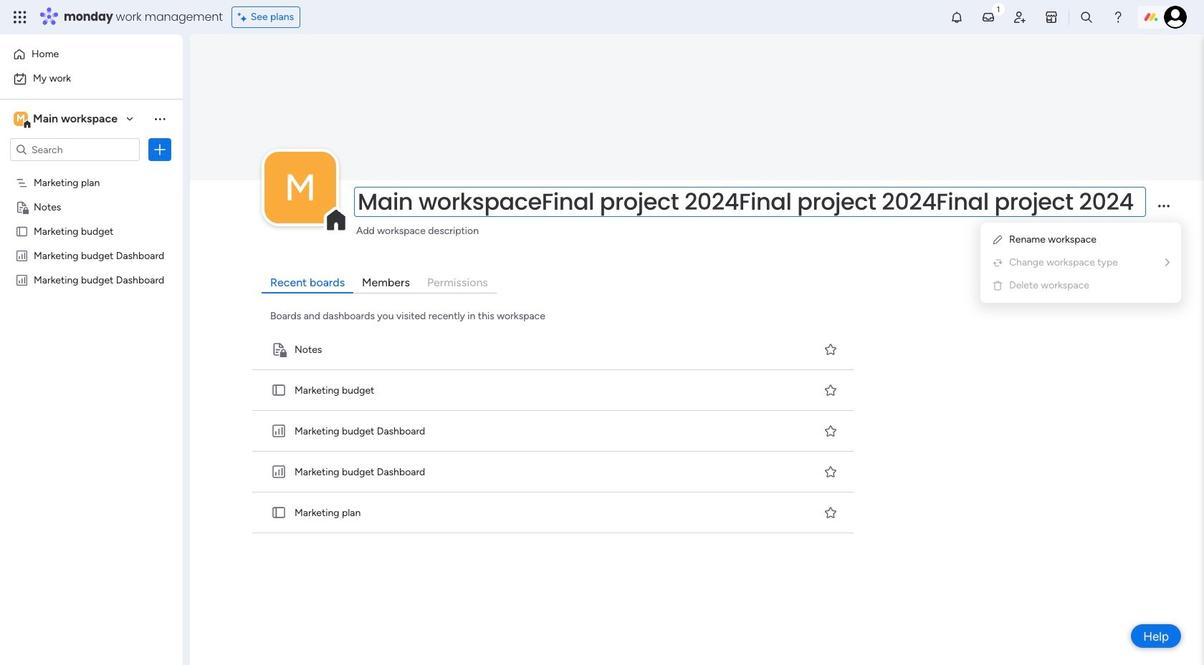 Task type: vqa. For each thing, say whether or not it's contained in the screenshot.
bottommost Public Dashboard image
yes



Task type: locate. For each thing, give the bounding box(es) containing it.
None field
[[354, 187, 1146, 217]]

list arrow image
[[1166, 258, 1170, 268]]

3 add to favorites image from the top
[[824, 465, 838, 480]]

workspace selection element
[[14, 110, 120, 129]]

0 vertical spatial option
[[9, 43, 174, 66]]

add to favorites image
[[824, 343, 838, 357], [824, 424, 838, 439], [824, 465, 838, 480], [824, 506, 838, 520]]

list box
[[0, 167, 183, 486]]

delete workspace image
[[992, 280, 1004, 292]]

1 vertical spatial menu item
[[992, 277, 1170, 295]]

1 add to favorites image from the top
[[824, 343, 838, 357]]

2 add to favorites image from the top
[[824, 424, 838, 439]]

add to favorites image for private board image
[[824, 343, 838, 357]]

menu item
[[992, 254, 1170, 272], [992, 277, 1170, 295]]

Search in workspace field
[[30, 142, 120, 158]]

1 vertical spatial public dashboard image
[[15, 273, 29, 287]]

select product image
[[13, 10, 27, 24]]

option
[[9, 43, 174, 66], [9, 67, 174, 90], [0, 170, 183, 172]]

4 add to favorites image from the top
[[824, 506, 838, 520]]

public board image
[[15, 224, 29, 238], [271, 383, 287, 399], [271, 506, 287, 521]]

0 vertical spatial public board image
[[15, 224, 29, 238]]

change workspace type image
[[992, 257, 1004, 269]]

0 vertical spatial public dashboard image
[[15, 249, 29, 262]]

workspace image
[[14, 111, 28, 127]]

2 menu item from the top
[[992, 277, 1170, 295]]

workspace image
[[265, 152, 336, 224]]

0 vertical spatial menu item
[[992, 254, 1170, 272]]

search everything image
[[1080, 10, 1094, 24]]

private board image
[[15, 200, 29, 214]]

public dashboard image
[[15, 249, 29, 262], [15, 273, 29, 287], [271, 465, 287, 481]]

v2 ellipsis image
[[1158, 205, 1170, 217]]



Task type: describe. For each thing, give the bounding box(es) containing it.
quick search results list box
[[249, 330, 858, 534]]

options image
[[153, 143, 167, 157]]

add to favorites image for public dashboard icon
[[824, 424, 838, 439]]

add to favorites image for public board image to the bottom
[[824, 506, 838, 520]]

1 vertical spatial option
[[9, 67, 174, 90]]

rename workspace image
[[992, 234, 1004, 246]]

private board image
[[271, 342, 287, 358]]

see plans image
[[238, 9, 251, 25]]

public dashboard image
[[271, 424, 287, 440]]

notifications image
[[950, 10, 964, 24]]

2 vertical spatial option
[[0, 170, 183, 172]]

workspace options image
[[153, 112, 167, 126]]

update feed image
[[981, 10, 996, 24]]

add to favorites image for the bottom public dashboard image
[[824, 465, 838, 480]]

help image
[[1111, 10, 1125, 24]]

kendall parks image
[[1164, 6, 1187, 29]]

2 vertical spatial public dashboard image
[[271, 465, 287, 481]]

2 vertical spatial public board image
[[271, 506, 287, 521]]

1 vertical spatial public board image
[[271, 383, 287, 399]]

add to favorites image
[[824, 383, 838, 398]]

1 menu item from the top
[[992, 254, 1170, 272]]

monday marketplace image
[[1044, 10, 1059, 24]]

1 image
[[992, 1, 1005, 17]]

invite members image
[[1013, 10, 1027, 24]]



